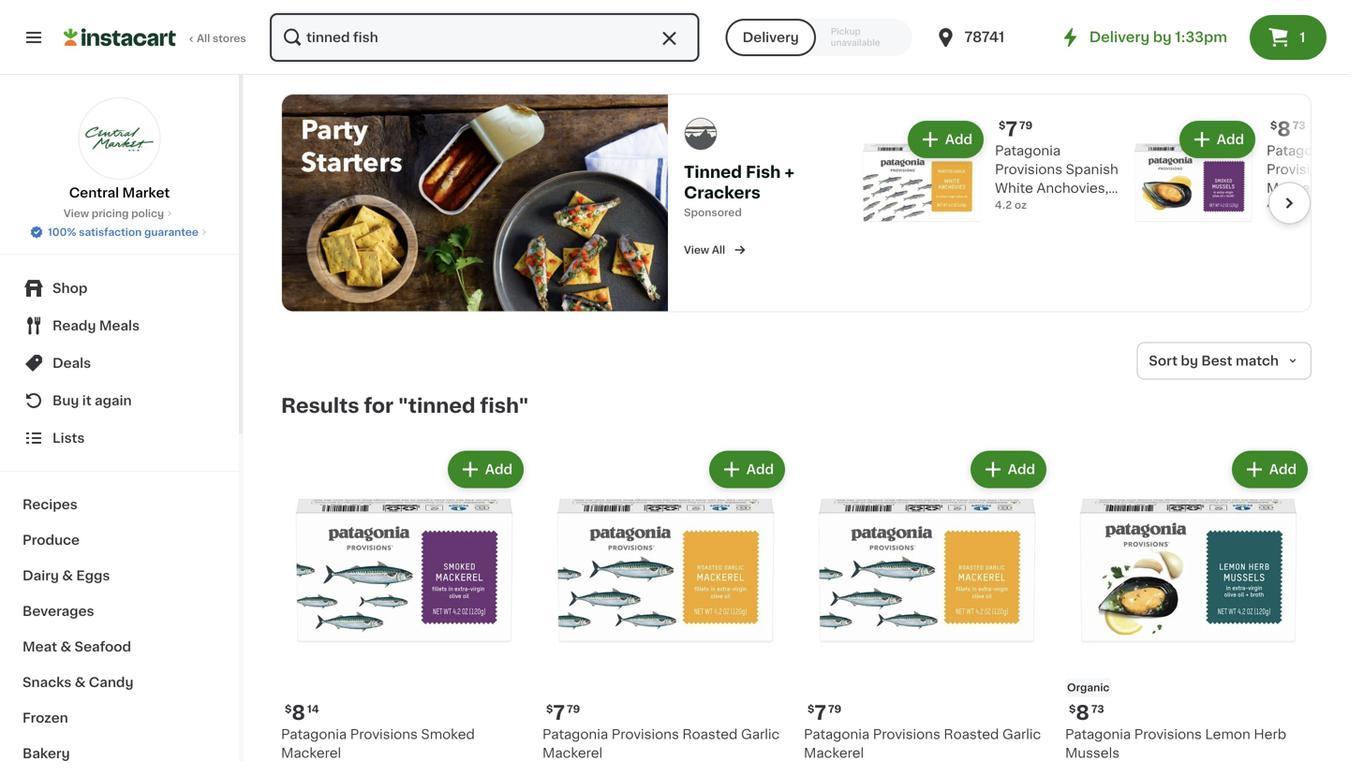 Task type: vqa. For each thing, say whether or not it's contained in the screenshot.
Profile and
no



Task type: locate. For each thing, give the bounding box(es) containing it.
meat & seafood
[[22, 641, 131, 654]]

2 horizontal spatial garlic
[[1054, 200, 1093, 214]]

1 horizontal spatial 79
[[829, 705, 842, 715]]

sort
[[1149, 355, 1178, 368]]

add button
[[910, 123, 982, 156], [1182, 123, 1254, 156], [450, 453, 522, 487], [711, 453, 784, 487], [973, 453, 1045, 487], [1234, 453, 1306, 487]]

garlic
[[1054, 200, 1093, 214], [741, 729, 780, 742], [1003, 729, 1041, 742]]

deals link
[[11, 345, 228, 382]]

by for sort
[[1181, 355, 1199, 368]]

sort by best match
[[1149, 355, 1279, 368]]

8 left the '14'
[[292, 704, 305, 724]]

$ 8 73 inside product group
[[1069, 704, 1105, 724]]

produce link
[[11, 523, 228, 559]]

dairy
[[22, 570, 59, 583]]

view for view pricing policy
[[64, 209, 89, 219]]

4.2 oz
[[995, 200, 1027, 210]]

2 horizontal spatial mackerel
[[804, 748, 864, 761]]

0 vertical spatial 73
[[1293, 120, 1306, 131]]

1 vertical spatial all
[[712, 245, 726, 255]]

0 vertical spatial $ 8 73
[[1271, 119, 1306, 139]]

view down spo
[[684, 245, 710, 255]]

1:33pm
[[1176, 30, 1228, 44]]

for
[[364, 397, 394, 416]]

all stores link
[[64, 11, 247, 64]]

3 mackerel from the left
[[804, 748, 864, 761]]

all down nsored
[[712, 245, 726, 255]]

ready
[[52, 320, 96, 333]]

add
[[945, 133, 973, 146], [1217, 133, 1245, 146], [485, 464, 513, 477], [747, 464, 774, 477], [1008, 464, 1036, 477], [1270, 464, 1297, 477]]

herb
[[1254, 729, 1287, 742]]

1 vertical spatial by
[[1181, 355, 1199, 368]]

73 down organic
[[1092, 705, 1105, 715]]

frozen link
[[11, 701, 228, 737]]

73 inside product group
[[1092, 705, 1105, 715]]

1 vertical spatial $ 8 73
[[1069, 704, 1105, 724]]

patagonia provisions lemon herb mussels
[[1066, 729, 1287, 761]]

2 horizontal spatial 7
[[1006, 119, 1018, 139]]

None search field
[[268, 11, 702, 64]]

by
[[1154, 30, 1172, 44], [1181, 355, 1199, 368]]

white
[[995, 182, 1034, 195]]

0 horizontal spatial 7
[[553, 704, 565, 724]]

patagonia inside patagonia provisions spanish white anchovies, roasted garlic
[[995, 144, 1061, 157]]

mussels
[[1066, 748, 1120, 761]]

0 horizontal spatial $ 8 73
[[1069, 704, 1105, 724]]

by left 1:33pm
[[1154, 30, 1172, 44]]

1 horizontal spatial mackerel
[[543, 748, 603, 761]]

0 horizontal spatial all
[[197, 33, 210, 44]]

$ 8 73 down organic
[[1069, 704, 1105, 724]]

1 vertical spatial view
[[684, 245, 710, 255]]

1 horizontal spatial garlic
[[1003, 729, 1041, 742]]

delivery for delivery
[[743, 31, 799, 44]]

1 horizontal spatial delivery
[[1090, 30, 1150, 44]]

8 down organic
[[1076, 704, 1090, 724]]

1 mackerel from the left
[[281, 748, 341, 761]]

candy
[[89, 677, 134, 690]]

patagonia provisions smoked mackerel
[[281, 729, 475, 761]]

view pricing policy link
[[64, 206, 175, 221]]

0 horizontal spatial 73
[[1092, 705, 1105, 715]]

& inside dairy & eggs link
[[62, 570, 73, 583]]

"tinned
[[398, 397, 476, 416]]

0 vertical spatial view
[[64, 209, 89, 219]]

& left candy
[[75, 677, 86, 690]]

meat
[[22, 641, 57, 654]]

shop link
[[11, 270, 228, 307]]

nsored
[[705, 207, 742, 218]]

0 vertical spatial &
[[62, 570, 73, 583]]

79
[[1020, 120, 1033, 131], [567, 705, 580, 715], [829, 705, 842, 715]]

8 for patagonia provisions lemon herb mussels
[[1076, 704, 1090, 724]]

lemon
[[1206, 729, 1251, 742]]

1 horizontal spatial $ 7 79
[[808, 704, 842, 724]]

ready meals link
[[11, 307, 228, 345]]

patagonia
[[995, 144, 1061, 157], [1267, 144, 1333, 157], [281, 729, 347, 742], [543, 729, 608, 742], [804, 729, 870, 742], [1066, 729, 1131, 742]]

78741 button
[[935, 11, 1047, 64]]

mackerel
[[281, 748, 341, 761], [543, 748, 603, 761], [804, 748, 864, 761]]

8 up patagonia provisions s 4.2 oz
[[1278, 119, 1291, 139]]

2 vertical spatial &
[[75, 677, 86, 690]]

buy
[[52, 395, 79, 408]]

bakery
[[22, 748, 70, 761]]

instacart logo image
[[64, 26, 176, 49]]

2 horizontal spatial $ 7 79
[[999, 119, 1033, 139]]

delivery button
[[726, 19, 816, 56]]

$ 8 73 up patagonia provisions s 4.2 oz
[[1271, 119, 1306, 139]]

1 horizontal spatial patagonia provisions roasted garlic mackerel
[[804, 729, 1041, 761]]

7 for 2nd product group from the right
[[815, 704, 827, 724]]

results for "tinned fish"
[[281, 397, 529, 416]]

& inside meat & seafood "link"
[[60, 641, 71, 654]]

view pricing policy
[[64, 209, 164, 219]]

2 mackerel from the left
[[543, 748, 603, 761]]

73 for patagonia provisions s
[[1293, 120, 1306, 131]]

1 horizontal spatial 73
[[1293, 120, 1306, 131]]

14
[[307, 705, 319, 715]]

beverages
[[22, 605, 94, 619]]

1 horizontal spatial 8
[[1076, 704, 1090, 724]]

1 vertical spatial 73
[[1092, 705, 1105, 715]]

patagonia provisions roasted garlic mackerel
[[543, 729, 780, 761], [804, 729, 1041, 761]]

1 horizontal spatial by
[[1181, 355, 1199, 368]]

shop
[[52, 282, 88, 295]]

Best match Sort by field
[[1137, 343, 1312, 380]]

1 horizontal spatial view
[[684, 245, 710, 255]]

beverages link
[[11, 594, 228, 630]]

0 horizontal spatial mackerel
[[281, 748, 341, 761]]

$
[[999, 120, 1006, 131], [1271, 120, 1278, 131], [285, 705, 292, 715], [546, 705, 553, 715], [808, 705, 815, 715], [1069, 705, 1076, 715]]

buy it again
[[52, 395, 132, 408]]

s
[[1338, 163, 1347, 176]]

& right meat
[[60, 641, 71, 654]]

ready meals
[[52, 320, 140, 333]]

7
[[1006, 119, 1018, 139], [553, 704, 565, 724], [815, 704, 827, 724]]

policy
[[131, 209, 164, 219]]

2 patagonia provisions roasted garlic mackerel from the left
[[804, 729, 1041, 761]]

bakery link
[[11, 737, 228, 762]]

73 up patagonia provisions s 4.2 oz
[[1293, 120, 1306, 131]]

1 horizontal spatial $ 8 73
[[1271, 119, 1306, 139]]

central market link
[[69, 97, 170, 202]]

& inside snacks & candy link
[[75, 677, 86, 690]]

product group
[[281, 448, 528, 762], [543, 448, 789, 762], [804, 448, 1051, 762], [1066, 448, 1312, 762]]

1 vertical spatial &
[[60, 641, 71, 654]]

snacks & candy link
[[11, 665, 228, 701]]

patagonia inside patagonia provisions lemon herb mussels
[[1066, 729, 1131, 742]]

tinned fish + crackers spo nsored
[[684, 164, 795, 218]]

seafood
[[75, 641, 131, 654]]

0 horizontal spatial 8
[[292, 704, 305, 724]]

& left eggs
[[62, 570, 73, 583]]

delivery inside button
[[743, 31, 799, 44]]

all stores
[[197, 33, 246, 44]]

view
[[64, 209, 89, 219], [684, 245, 710, 255]]

by right sort
[[1181, 355, 1199, 368]]

by inside best match sort by field
[[1181, 355, 1199, 368]]

0 horizontal spatial by
[[1154, 30, 1172, 44]]

73
[[1293, 120, 1306, 131], [1092, 705, 1105, 715]]

meals
[[99, 320, 140, 333]]

buy it again link
[[11, 382, 228, 420]]

1 product group from the left
[[281, 448, 528, 762]]

1 horizontal spatial 7
[[815, 704, 827, 724]]

patagonia inside patagonia provisions smoked mackerel
[[281, 729, 347, 742]]

8 for patagonia provisions smoked mackerel
[[292, 704, 305, 724]]

0 horizontal spatial $ 7 79
[[546, 704, 580, 724]]

delivery inside 'link'
[[1090, 30, 1150, 44]]

provisions inside patagonia provisions s 4.2 oz
[[1267, 163, 1335, 176]]

2 horizontal spatial 8
[[1278, 119, 1291, 139]]

0 horizontal spatial patagonia provisions roasted garlic mackerel
[[543, 729, 780, 761]]

1
[[1300, 31, 1306, 44]]

satisfaction
[[79, 227, 142, 238]]

fish"
[[480, 397, 529, 416]]

0 vertical spatial by
[[1154, 30, 1172, 44]]

0 horizontal spatial view
[[64, 209, 89, 219]]

0 horizontal spatial 79
[[567, 705, 580, 715]]

0 horizontal spatial delivery
[[743, 31, 799, 44]]

all left stores
[[197, 33, 210, 44]]

it
[[82, 395, 92, 408]]

78741
[[965, 30, 1005, 44]]

oz
[[1015, 200, 1027, 210]]

$ 8 73
[[1271, 119, 1306, 139], [1069, 704, 1105, 724]]

view up 100%
[[64, 209, 89, 219]]

by inside delivery by 1:33pm 'link'
[[1154, 30, 1172, 44]]



Task type: describe. For each thing, give the bounding box(es) containing it.
73 for patagonia provisions lemon herb mussels
[[1092, 705, 1105, 715]]

spanish
[[1066, 163, 1119, 176]]

delivery for delivery by 1:33pm
[[1090, 30, 1150, 44]]

7 for 2nd product group from the left
[[553, 704, 565, 724]]

2 horizontal spatial 79
[[1020, 120, 1033, 131]]

& for meat
[[60, 641, 71, 654]]

by for delivery
[[1154, 30, 1172, 44]]

$ 8 73 for patagonia provisions s
[[1271, 119, 1306, 139]]

view for view all
[[684, 245, 710, 255]]

roasted inside patagonia provisions spanish white anchovies, roasted garlic
[[995, 200, 1051, 214]]

100% satisfaction guarantee button
[[29, 221, 210, 240]]

organic
[[1068, 683, 1110, 694]]

patagonia inside patagonia provisions s 4.2 oz
[[1267, 144, 1333, 157]]

central market logo image
[[78, 97, 161, 180]]

best
[[1202, 355, 1233, 368]]

dairy & eggs link
[[11, 559, 228, 594]]

pricing
[[92, 209, 129, 219]]

Search field
[[270, 13, 700, 62]]

snacks
[[22, 677, 72, 690]]

stores
[[213, 33, 246, 44]]

central
[[69, 187, 119, 200]]

provisions inside patagonia provisions smoked mackerel
[[350, 729, 418, 742]]

0 horizontal spatial garlic
[[741, 729, 780, 742]]

anchovies,
[[1037, 182, 1109, 195]]

0 vertical spatial all
[[197, 33, 210, 44]]

patagonia provisions s 4.2 oz
[[1267, 144, 1350, 210]]

central market
[[69, 187, 170, 200]]

tinned
[[684, 164, 742, 180]]

3 product group from the left
[[804, 448, 1051, 762]]

market
[[122, 187, 170, 200]]

again
[[95, 395, 132, 408]]

snacks & candy
[[22, 677, 134, 690]]

circular pixel art of a grey mountain range with clouds behind it. image
[[684, 117, 718, 151]]

8 for patagonia provisions s
[[1278, 119, 1291, 139]]

guarantee
[[144, 227, 199, 238]]

provisions inside patagonia provisions spanish white anchovies, roasted garlic
[[995, 163, 1063, 176]]

1 button
[[1250, 15, 1327, 60]]

2 product group from the left
[[543, 448, 789, 762]]

patagonia provisions spanish white anchovies, roasted garlic
[[995, 144, 1119, 214]]

service type group
[[726, 19, 912, 56]]

mackerel inside patagonia provisions smoked mackerel
[[281, 748, 341, 761]]

$ 8 14
[[285, 704, 319, 724]]

4.2
[[995, 200, 1012, 210]]

fish
[[746, 164, 781, 180]]

smoked
[[421, 729, 475, 742]]

$ 8 73 for patagonia provisions lemon herb mussels
[[1069, 704, 1105, 724]]

dairy & eggs
[[22, 570, 110, 583]]

ready meals button
[[11, 307, 228, 345]]

provisions inside patagonia provisions lemon herb mussels
[[1135, 729, 1202, 742]]

a flat-lay of a table, showing a bowl of salted crackers, an opened can of anchovies, fresh cilantro, and a plate with appetizers made of crackers, anchovies, and diced tomato. the headline "party starters" is featured in the upper left-hand side. image
[[282, 95, 668, 312]]

view all
[[684, 245, 726, 255]]

lists
[[52, 432, 85, 445]]

crackers
[[684, 185, 761, 201]]

match
[[1236, 355, 1279, 368]]

100% satisfaction guarantee
[[48, 227, 199, 238]]

produce
[[22, 534, 80, 547]]

frozen
[[22, 712, 68, 725]]

results
[[281, 397, 359, 416]]

& for snacks
[[75, 677, 86, 690]]

1 horizontal spatial all
[[712, 245, 726, 255]]

1 patagonia provisions roasted garlic mackerel from the left
[[543, 729, 780, 761]]

eggs
[[76, 570, 110, 583]]

meat & seafood link
[[11, 630, 228, 665]]

recipes
[[22, 499, 78, 512]]

spo
[[684, 207, 705, 218]]

$ inside $ 8 14
[[285, 705, 292, 715]]

garlic inside patagonia provisions spanish white anchovies, roasted garlic
[[1054, 200, 1093, 214]]

100%
[[48, 227, 76, 238]]

recipes link
[[11, 487, 228, 523]]

+
[[785, 164, 795, 180]]

deals
[[52, 357, 91, 370]]

lists link
[[11, 420, 228, 457]]

delivery by 1:33pm link
[[1060, 26, 1228, 49]]

delivery by 1:33pm
[[1090, 30, 1228, 44]]

4 product group from the left
[[1066, 448, 1312, 762]]

& for dairy
[[62, 570, 73, 583]]



